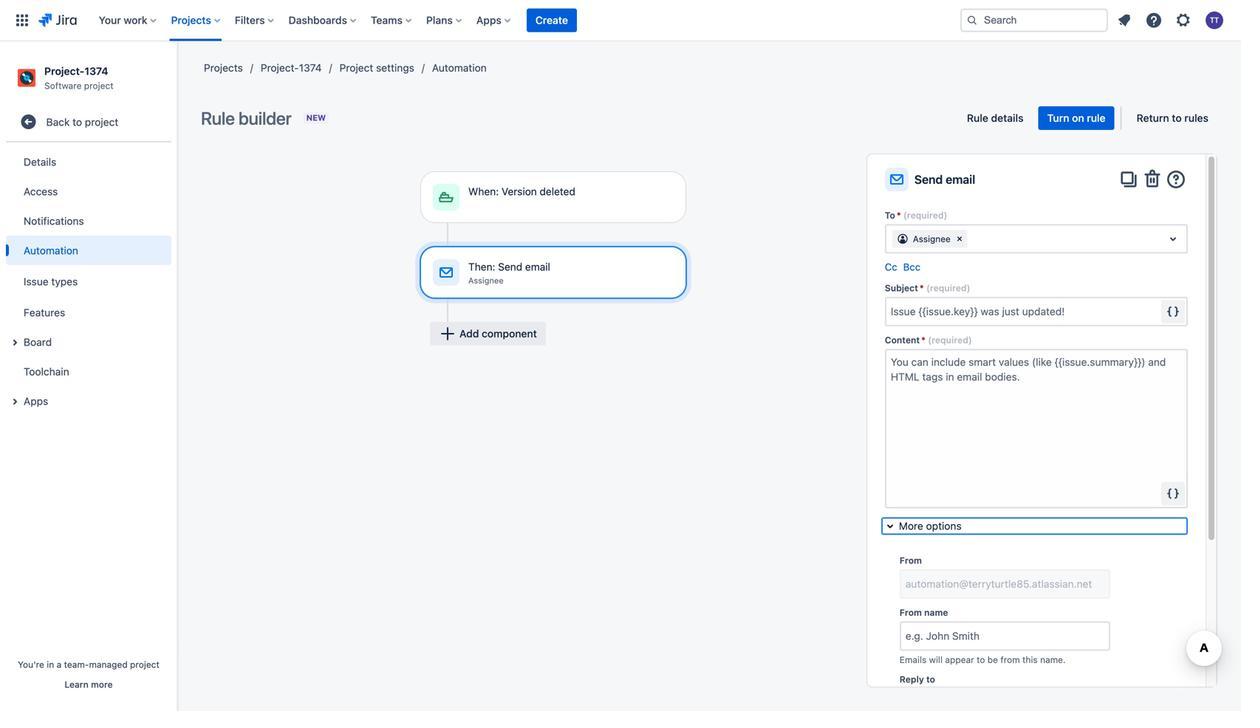 Task type: locate. For each thing, give the bounding box(es) containing it.
1 expand image from the top
[[6, 334, 24, 352]]

apps
[[476, 14, 502, 26], [24, 395, 48, 407]]

clear image
[[954, 233, 966, 245]]

to
[[1172, 112, 1182, 124], [73, 116, 82, 128], [977, 655, 985, 665], [927, 675, 935, 685]]

0 vertical spatial delete image
[[1141, 168, 1164, 191]]

expand image down toolchain
[[6, 393, 24, 411]]

to right the 'reply'
[[927, 675, 935, 685]]

send inside then: send email assignee
[[498, 261, 522, 273]]

more
[[899, 520, 923, 532]]

*
[[897, 210, 901, 221], [920, 283, 924, 293], [922, 335, 926, 345]]

(required) right content
[[928, 335, 972, 345]]

reply to
[[900, 675, 935, 685]]

name.
[[1040, 655, 1066, 665]]

issue types link
[[6, 265, 171, 298]]

1 vertical spatial automation link
[[6, 236, 171, 265]]

1 horizontal spatial 1374
[[299, 62, 322, 74]]

1 vertical spatial delete image
[[651, 241, 669, 259]]

1 vertical spatial email
[[525, 261, 550, 273]]

0 vertical spatial assignee
[[913, 234, 951, 244]]

project- up software
[[44, 65, 84, 77]]

turn
[[1047, 112, 1070, 124]]

access link
[[6, 177, 171, 206]]

0 vertical spatial apps
[[476, 14, 502, 26]]

1374 left project
[[299, 62, 322, 74]]

2 vertical spatial (required)
[[928, 335, 972, 345]]

1 vertical spatial *
[[920, 283, 924, 293]]

0 vertical spatial send
[[915, 173, 943, 187]]

0 vertical spatial email
[[946, 173, 975, 187]]

a
[[57, 660, 62, 670]]

appswitcher icon image
[[13, 11, 31, 29]]

1 vertical spatial view recommended smart values image
[[1164, 485, 1182, 503]]

0 horizontal spatial email
[[525, 261, 550, 273]]

project right managed
[[130, 660, 160, 670]]

1 horizontal spatial apps
[[476, 14, 502, 26]]

1 vertical spatial apps
[[24, 395, 48, 407]]

1 horizontal spatial rule
[[967, 112, 989, 124]]

your
[[99, 14, 121, 26]]

1 vertical spatial send
[[498, 261, 522, 273]]

from left name
[[900, 608, 922, 618]]

emails will appear to be from this name.
[[900, 655, 1066, 665]]

projects right sidebar navigation 'image'
[[204, 62, 243, 74]]

automation link for project settings
[[432, 59, 487, 77]]

appear
[[945, 655, 974, 665]]

2 view recommended smart values image from the top
[[1164, 485, 1182, 503]]

(required)
[[903, 210, 948, 221], [926, 283, 971, 293], [928, 335, 972, 345]]

0 horizontal spatial project-
[[44, 65, 84, 77]]

board
[[24, 336, 52, 348]]

delete image
[[1141, 168, 1164, 191], [651, 241, 669, 259]]

0 horizontal spatial send
[[498, 261, 522, 273]]

new
[[306, 113, 326, 123]]

group
[[6, 143, 171, 421]]

2 expand image from the top
[[6, 393, 24, 411]]

rule left details
[[967, 112, 989, 124]]

You can include smart values (like {{issue.summary}}) and HTML tags in email bodies. text field
[[885, 349, 1188, 509]]

rule
[[201, 108, 235, 129], [967, 112, 989, 124]]

to left 'rules'
[[1172, 112, 1182, 124]]

view recommended smart values image
[[1164, 303, 1182, 321], [1164, 485, 1182, 503]]

dashboards
[[289, 14, 347, 26]]

automation
[[432, 62, 487, 74], [24, 244, 78, 257]]

1 vertical spatial automation
[[24, 244, 78, 257]]

sidebar navigation image
[[161, 59, 194, 89]]

0 horizontal spatial assignee
[[468, 276, 504, 286]]

automation for project settings
[[432, 62, 487, 74]]

automation down plans popup button
[[432, 62, 487, 74]]

group containing details
[[6, 143, 171, 421]]

when:
[[468, 185, 499, 198]]

add component image
[[439, 226, 457, 244]]

automation link
[[432, 59, 487, 77], [6, 236, 171, 265]]

delete image down "return"
[[1141, 168, 1164, 191]]

2 vertical spatial *
[[922, 335, 926, 345]]

to * (required)
[[885, 210, 948, 221]]

0 horizontal spatial apps
[[24, 395, 48, 407]]

1 horizontal spatial project-
[[261, 62, 299, 74]]

send email image
[[888, 171, 906, 188]]

turn on rule
[[1047, 112, 1106, 124]]

to inside 'link'
[[73, 116, 82, 128]]

from down more at the bottom
[[900, 556, 922, 566]]

expand image for board
[[6, 334, 24, 352]]

project up details link on the top left
[[85, 116, 118, 128]]

expand image for apps
[[6, 393, 24, 411]]

rule inside button
[[967, 112, 989, 124]]

expand image inside the board button
[[6, 334, 24, 352]]

* for subject
[[920, 283, 924, 293]]

send right send email icon
[[915, 173, 943, 187]]

1 view recommended smart values image from the top
[[1164, 303, 1182, 321]]

will
[[929, 655, 943, 665]]

1374 inside project-1374 software project
[[84, 65, 108, 77]]

project
[[340, 62, 373, 74]]

delete image for duplicate icon
[[1141, 168, 1164, 191]]

when: version deleted
[[468, 185, 575, 198]]

dashboards button
[[284, 8, 362, 32]]

automation for notifications
[[24, 244, 78, 257]]

projects inside "popup button"
[[171, 14, 211, 26]]

project- up builder
[[261, 62, 299, 74]]

your profile and settings image
[[1206, 11, 1224, 29]]

1374
[[299, 62, 322, 74], [84, 65, 108, 77]]

you're in a team-managed project
[[18, 660, 160, 670]]

* for to
[[897, 210, 901, 221]]

change trigger image
[[651, 166, 669, 183]]

expand image down "features"
[[6, 334, 24, 352]]

work
[[124, 14, 147, 26]]

Search field
[[961, 8, 1108, 32]]

to right back
[[73, 116, 82, 128]]

project settings
[[340, 62, 414, 74]]

automation inside sidebar element
[[24, 244, 78, 257]]

assignee
[[913, 234, 951, 244], [468, 276, 504, 286]]

email up to * (required)
[[946, 173, 975, 187]]

send right then: in the left top of the page
[[498, 261, 522, 273]]

delete image right duplicate image
[[651, 241, 669, 259]]

1 horizontal spatial delete image
[[1141, 168, 1164, 191]]

projects up sidebar navigation 'image'
[[171, 14, 211, 26]]

jira image
[[38, 11, 77, 29], [38, 11, 77, 29]]

apps inside apps button
[[24, 395, 48, 407]]

1 horizontal spatial automation
[[432, 62, 487, 74]]

settings image
[[1175, 11, 1193, 29]]

automation down notifications
[[24, 244, 78, 257]]

to for reply
[[927, 675, 935, 685]]

1 from from the top
[[900, 556, 922, 566]]

* right to
[[897, 210, 901, 221]]

apps down toolchain
[[24, 395, 48, 407]]

user field image
[[897, 233, 909, 245]]

0 vertical spatial *
[[897, 210, 901, 221]]

project right software
[[84, 80, 114, 91]]

apps right plans popup button
[[476, 14, 502, 26]]

to inside button
[[1172, 112, 1182, 124]]

banner
[[0, 0, 1241, 41]]

expand image inside apps button
[[6, 393, 24, 411]]

projects link
[[204, 59, 243, 77]]

project- for project-1374
[[261, 62, 299, 74]]

delete image for duplicate image
[[651, 241, 669, 259]]

types
[[51, 275, 78, 288]]

managed
[[89, 660, 128, 670]]

2 from from the top
[[900, 608, 922, 618]]

1 vertical spatial (required)
[[926, 283, 971, 293]]

1 vertical spatial assignee
[[468, 276, 504, 286]]

project
[[84, 80, 114, 91], [85, 116, 118, 128], [130, 660, 160, 670]]

* right content
[[922, 335, 926, 345]]

your work
[[99, 14, 147, 26]]

0 vertical spatial view recommended smart values image
[[1164, 303, 1182, 321]]

0 horizontal spatial automation link
[[6, 236, 171, 265]]

project settings link
[[340, 59, 414, 77]]

cc button
[[885, 261, 897, 273]]

project- inside project-1374 software project
[[44, 65, 84, 77]]

0 vertical spatial (required)
[[903, 210, 948, 221]]

projects for projects "popup button"
[[171, 14, 211, 26]]

1 vertical spatial expand image
[[6, 393, 24, 411]]

automation link up the types
[[6, 236, 171, 265]]

(required) up user field icon
[[903, 210, 948, 221]]

assignee down then: in the left top of the page
[[468, 276, 504, 286]]

your work button
[[94, 8, 162, 32]]

1374 up back to project 'link'
[[84, 65, 108, 77]]

assignee left clear icon
[[913, 234, 951, 244]]

1 vertical spatial from
[[900, 608, 922, 618]]

cc bcc
[[885, 261, 921, 273]]

automation link down plans popup button
[[432, 59, 487, 77]]

send
[[915, 173, 943, 187], [498, 261, 522, 273]]

duplicate image
[[626, 241, 644, 259]]

from name
[[900, 608, 948, 618]]

from
[[900, 556, 922, 566], [900, 608, 922, 618]]

rule
[[1087, 112, 1106, 124]]

0 vertical spatial from
[[900, 556, 922, 566]]

0 horizontal spatial rule
[[201, 108, 235, 129]]

1 horizontal spatial email
[[946, 173, 975, 187]]

0 vertical spatial expand image
[[6, 334, 24, 352]]

* right subject
[[920, 283, 924, 293]]

0 vertical spatial automation link
[[432, 59, 487, 77]]

emails
[[900, 655, 927, 665]]

0 horizontal spatial 1374
[[84, 65, 108, 77]]

1 vertical spatial project
[[85, 116, 118, 128]]

add component
[[460, 328, 537, 340]]

rule left builder
[[201, 108, 235, 129]]

group inside sidebar element
[[6, 143, 171, 421]]

projects
[[171, 14, 211, 26], [204, 62, 243, 74]]

options
[[926, 520, 962, 532]]

project- for project-1374 software project
[[44, 65, 84, 77]]

0 vertical spatial automation
[[432, 62, 487, 74]]

to left be
[[977, 655, 985, 665]]

0 horizontal spatial delete image
[[651, 241, 669, 259]]

content * (required)
[[885, 335, 972, 345]]

plans
[[426, 14, 453, 26]]

1374 for project-1374
[[299, 62, 322, 74]]

help image
[[1145, 11, 1163, 29]]

(required) right subject
[[926, 283, 971, 293]]

expand image
[[6, 334, 24, 352], [6, 393, 24, 411]]

send email
[[915, 173, 975, 187]]

0 vertical spatial projects
[[171, 14, 211, 26]]

return to rules button
[[1128, 106, 1218, 130]]

1 horizontal spatial automation link
[[432, 59, 487, 77]]

rules
[[1185, 112, 1209, 124]]

email right then: in the left top of the page
[[525, 261, 550, 273]]

automation link for notifications
[[6, 236, 171, 265]]

1 vertical spatial projects
[[204, 62, 243, 74]]

0 horizontal spatial automation
[[24, 244, 78, 257]]

0 vertical spatial project
[[84, 80, 114, 91]]

bcc
[[903, 261, 921, 273]]

assignee inside then: send email assignee
[[468, 276, 504, 286]]



Task type: vqa. For each thing, say whether or not it's contained in the screenshot.
Task group
no



Task type: describe. For each thing, give the bounding box(es) containing it.
to for back
[[73, 116, 82, 128]]

to inside alert
[[977, 655, 985, 665]]

back
[[46, 116, 70, 128]]

issue types
[[24, 275, 78, 288]]

version
[[502, 185, 537, 198]]

cc
[[885, 261, 897, 273]]

2 vertical spatial project
[[130, 660, 160, 670]]

apps inside apps popup button
[[476, 14, 502, 26]]

this
[[1023, 655, 1038, 665]]

from
[[1001, 655, 1020, 665]]

features
[[24, 306, 65, 319]]

learn more image
[[1164, 168, 1188, 191]]

projects for projects link
[[204, 62, 243, 74]]

project-1374
[[261, 62, 322, 74]]

access
[[24, 185, 58, 198]]

search image
[[966, 14, 978, 26]]

rule for rule builder
[[201, 108, 235, 129]]

projects button
[[167, 8, 226, 32]]

add component image
[[439, 325, 457, 343]]

content
[[885, 335, 920, 345]]

component
[[482, 328, 537, 340]]

you're
[[18, 660, 44, 670]]

issue
[[24, 275, 49, 288]]

view recommended smart values image for subject * (required)
[[1164, 303, 1182, 321]]

in
[[47, 660, 54, 670]]

rule builder
[[201, 108, 292, 129]]

learn
[[65, 680, 89, 690]]

plans button
[[422, 8, 468, 32]]

project inside project-1374 software project
[[84, 80, 114, 91]]

more options
[[899, 520, 962, 532]]

details link
[[6, 147, 171, 177]]

be
[[988, 655, 998, 665]]

then: send email assignee
[[468, 261, 550, 286]]

features link
[[6, 298, 171, 327]]

sidebar element
[[0, 41, 177, 712]]

on
[[1072, 112, 1084, 124]]

open image
[[1164, 230, 1182, 248]]

deleted
[[540, 185, 575, 198]]

view recommended smart values image for content * (required)
[[1164, 485, 1182, 503]]

From name field
[[901, 623, 1109, 650]]

(required) for content * (required)
[[928, 335, 972, 345]]

return to rules
[[1137, 112, 1209, 124]]

(required) for subject * (required)
[[926, 283, 971, 293]]

emails will appear to be from this name. alert
[[900, 654, 1110, 666]]

rule details button
[[958, 106, 1033, 130]]

notifications
[[24, 215, 84, 227]]

filters button
[[230, 8, 280, 32]]

when: version deleted button
[[420, 171, 686, 223]]

team-
[[64, 660, 89, 670]]

teams
[[371, 14, 403, 26]]

back to project
[[46, 116, 118, 128]]

project inside 'link'
[[85, 116, 118, 128]]

notifications image
[[1116, 11, 1133, 29]]

create button
[[527, 8, 577, 32]]

project-1374 software project
[[44, 65, 114, 91]]

to for return
[[1172, 112, 1182, 124]]

notifications link
[[6, 206, 171, 236]]

banner containing your work
[[0, 0, 1241, 41]]

learn more button
[[65, 679, 113, 691]]

email inside then: send email assignee
[[525, 261, 550, 273]]

rule for rule details
[[967, 112, 989, 124]]

1 horizontal spatial send
[[915, 173, 943, 187]]

back to project link
[[6, 107, 171, 137]]

from for from
[[900, 556, 922, 566]]

then:
[[468, 261, 495, 273]]

board button
[[6, 327, 171, 357]]

turn on rule button
[[1039, 106, 1115, 130]]

From field
[[901, 571, 1109, 598]]

more
[[91, 680, 113, 690]]

return
[[1137, 112, 1169, 124]]

bcc button
[[903, 261, 921, 273]]

* for content
[[922, 335, 926, 345]]

name
[[924, 608, 948, 618]]

duplicate image
[[1117, 168, 1141, 191]]

1374 for project-1374 software project
[[84, 65, 108, 77]]

rule details
[[967, 112, 1024, 124]]

builder
[[239, 108, 292, 129]]

more options button
[[881, 518, 1188, 535]]

primary element
[[9, 0, 949, 41]]

add
[[460, 328, 479, 340]]

1 horizontal spatial assignee
[[913, 234, 951, 244]]

toolchain link
[[6, 357, 171, 387]]

apps button
[[6, 387, 171, 416]]

toolchain
[[24, 366, 69, 378]]

reply
[[900, 675, 924, 685]]

(required) for to * (required)
[[903, 210, 948, 221]]

subject
[[885, 283, 918, 293]]

software
[[44, 80, 82, 91]]

filters
[[235, 14, 265, 26]]

project-1374 link
[[261, 59, 322, 77]]

teams button
[[366, 8, 417, 32]]

learn more
[[65, 680, 113, 690]]

add component button
[[430, 322, 546, 346]]

settings
[[376, 62, 414, 74]]

create
[[536, 14, 568, 26]]

details
[[991, 112, 1024, 124]]

from for from name
[[900, 608, 922, 618]]

subject * (required)
[[885, 283, 971, 293]]

apps button
[[472, 8, 516, 32]]

Issue {{issue.key}} was just updated! field
[[887, 299, 1162, 325]]



